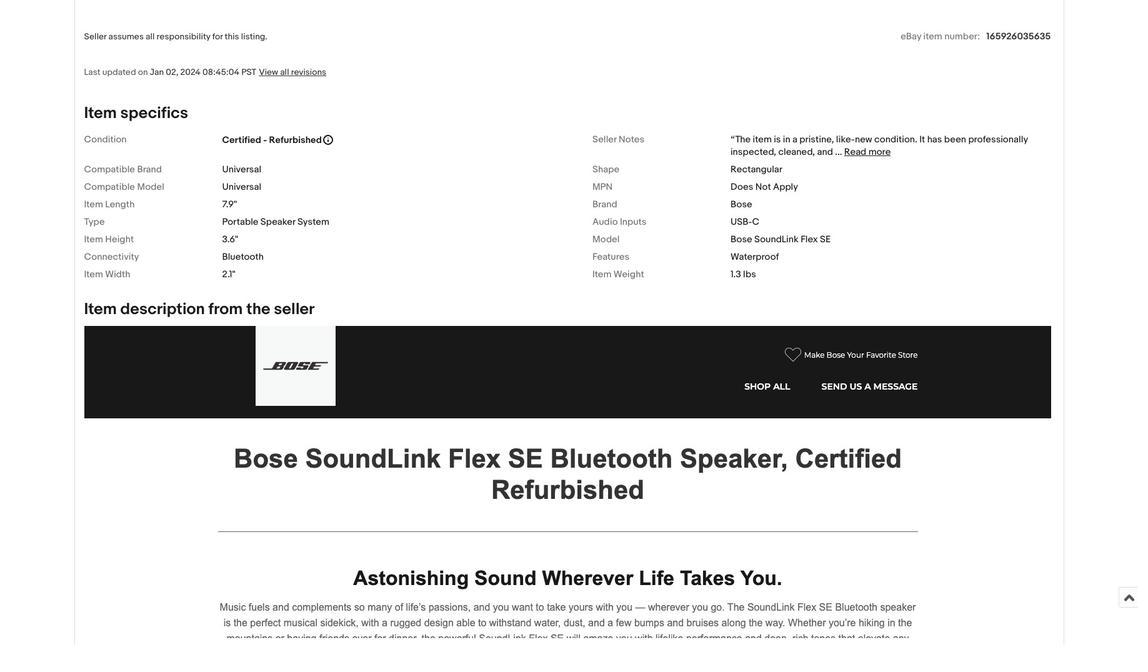 Task type: vqa. For each thing, say whether or not it's contained in the screenshot.


Task type: describe. For each thing, give the bounding box(es) containing it.
waterproof
[[731, 251, 779, 263]]

item length
[[84, 199, 135, 210]]

it
[[920, 134, 925, 145]]

pristine,
[[800, 134, 834, 145]]

type
[[84, 216, 105, 228]]

seller assumes all responsibility for this listing.
[[84, 31, 267, 42]]

ebay
[[901, 30, 921, 42]]

in
[[783, 134, 790, 145]]

item for item weight
[[593, 269, 612, 280]]

connectivity
[[84, 251, 139, 263]]

portable
[[222, 216, 258, 228]]

item for "the
[[753, 134, 772, 145]]

"the
[[731, 134, 751, 145]]

speaker
[[260, 216, 295, 228]]

compatible brand
[[84, 164, 162, 175]]

7.9"
[[222, 199, 237, 210]]

item width
[[84, 269, 130, 280]]

1 vertical spatial all
[[280, 67, 289, 77]]

2.1"
[[222, 269, 235, 280]]

and
[[817, 146, 833, 158]]

system
[[297, 216, 329, 228]]

like-
[[836, 134, 855, 145]]

refurbished
[[269, 134, 322, 146]]

notes
[[619, 134, 644, 145]]

width
[[105, 269, 130, 280]]

on
[[138, 67, 148, 77]]

updated
[[102, 67, 136, 77]]

certified - refurbished
[[222, 134, 322, 146]]

read more
[[844, 146, 891, 158]]

description
[[120, 300, 205, 319]]

0 horizontal spatial brand
[[137, 164, 162, 175]]

item specifics
[[84, 104, 188, 123]]

mpn
[[593, 181, 613, 193]]

been
[[944, 134, 966, 145]]

0 horizontal spatial all
[[146, 31, 155, 42]]

1.3
[[731, 269, 741, 280]]

compatible for compatible model
[[84, 181, 135, 193]]

se
[[820, 234, 831, 245]]

inspected,
[[731, 146, 776, 158]]

this
[[225, 31, 239, 42]]

responsibility
[[157, 31, 210, 42]]

condition.
[[874, 134, 917, 145]]

1 horizontal spatial brand
[[593, 199, 617, 210]]

item height
[[84, 234, 134, 245]]

read more button
[[844, 146, 891, 158]]

apply
[[773, 181, 798, 193]]

...
[[835, 146, 842, 158]]

inputs
[[620, 216, 646, 228]]

bose for bose soundlink flex se
[[731, 234, 752, 245]]

item for ebay
[[924, 30, 942, 42]]

seller
[[274, 300, 315, 319]]

flex
[[801, 234, 818, 245]]

professionally
[[968, 134, 1028, 145]]

revisions
[[291, 67, 326, 77]]

bluetooth
[[222, 251, 264, 263]]

3.6"
[[222, 234, 238, 245]]

item weight
[[593, 269, 644, 280]]

item for item description from the seller
[[84, 300, 117, 319]]

165926035635
[[986, 30, 1051, 42]]

more
[[869, 146, 891, 158]]

certified
[[222, 134, 261, 146]]

usb-
[[731, 216, 752, 228]]

cleaned,
[[778, 146, 815, 158]]



Task type: locate. For each thing, give the bounding box(es) containing it.
read
[[844, 146, 866, 158]]

item down the features
[[593, 269, 612, 280]]

bose
[[731, 199, 752, 210], [731, 234, 752, 245]]

0 vertical spatial item
[[924, 30, 942, 42]]

seller left assumes
[[84, 31, 106, 42]]

listing.
[[241, 31, 267, 42]]

not
[[755, 181, 771, 193]]

rectangular
[[731, 164, 782, 175]]

assumes
[[108, 31, 144, 42]]

2 universal from the top
[[222, 181, 261, 193]]

"the item is in a pristine, like-new condition. it has been professionally inspected, cleaned, and ...
[[731, 134, 1028, 158]]

model down audio
[[593, 234, 620, 245]]

1 vertical spatial item
[[753, 134, 772, 145]]

0 horizontal spatial item
[[753, 134, 772, 145]]

all right assumes
[[146, 31, 155, 42]]

1 vertical spatial seller
[[593, 134, 617, 145]]

all
[[146, 31, 155, 42], [280, 67, 289, 77]]

2 compatible from the top
[[84, 181, 135, 193]]

c
[[752, 216, 759, 228]]

audio
[[593, 216, 618, 228]]

1.3 lbs
[[731, 269, 756, 280]]

item for item width
[[84, 269, 103, 280]]

seller left notes
[[593, 134, 617, 145]]

0 vertical spatial universal
[[222, 164, 261, 175]]

-
[[263, 134, 267, 146]]

1 universal from the top
[[222, 164, 261, 175]]

brand up compatible model
[[137, 164, 162, 175]]

item right ebay
[[924, 30, 942, 42]]

item down type
[[84, 234, 103, 245]]

item up type
[[84, 199, 103, 210]]

universal up the "7.9""
[[222, 181, 261, 193]]

compatible model
[[84, 181, 164, 193]]

from
[[208, 300, 243, 319]]

bose for bose
[[731, 199, 752, 210]]

1 horizontal spatial item
[[924, 30, 942, 42]]

0 vertical spatial seller
[[84, 31, 106, 42]]

0 vertical spatial compatible
[[84, 164, 135, 175]]

1 horizontal spatial all
[[280, 67, 289, 77]]

seller for seller assumes all responsibility for this listing.
[[84, 31, 106, 42]]

universal for compatible brand
[[222, 164, 261, 175]]

jan
[[150, 67, 164, 77]]

1 vertical spatial brand
[[593, 199, 617, 210]]

universal down certified
[[222, 164, 261, 175]]

item up condition
[[84, 104, 117, 123]]

a
[[793, 134, 798, 145]]

does not apply
[[731, 181, 798, 193]]

universal for compatible model
[[222, 181, 261, 193]]

weight
[[614, 269, 644, 280]]

bose soundlink flex se
[[731, 234, 831, 245]]

compatible up 'item length'
[[84, 181, 135, 193]]

item for item height
[[84, 234, 103, 245]]

usb-c
[[731, 216, 759, 228]]

2024
[[180, 67, 201, 77]]

the
[[246, 300, 270, 319]]

view
[[259, 67, 278, 77]]

portable speaker system
[[222, 216, 329, 228]]

universal
[[222, 164, 261, 175], [222, 181, 261, 193]]

view all revisions link
[[256, 66, 326, 78]]

0 vertical spatial all
[[146, 31, 155, 42]]

compatible up compatible model
[[84, 164, 135, 175]]

last
[[84, 67, 100, 77]]

0 horizontal spatial model
[[137, 181, 164, 193]]

0 horizontal spatial seller
[[84, 31, 106, 42]]

soundlink
[[754, 234, 799, 245]]

1 horizontal spatial seller
[[593, 134, 617, 145]]

features
[[593, 251, 629, 263]]

1 bose from the top
[[731, 199, 752, 210]]

1 vertical spatial model
[[593, 234, 620, 245]]

model down compatible brand
[[137, 181, 164, 193]]

compatible
[[84, 164, 135, 175], [84, 181, 135, 193]]

has
[[927, 134, 942, 145]]

item down item width
[[84, 300, 117, 319]]

item for item specifics
[[84, 104, 117, 123]]

ebay item number: 165926035635
[[901, 30, 1051, 42]]

shape
[[593, 164, 620, 175]]

is
[[774, 134, 781, 145]]

bose up usb-
[[731, 199, 752, 210]]

02,
[[166, 67, 178, 77]]

08:45:04
[[203, 67, 239, 77]]

does
[[731, 181, 753, 193]]

seller for seller notes
[[593, 134, 617, 145]]

for
[[212, 31, 223, 42]]

condition
[[84, 134, 127, 145]]

specifics
[[120, 104, 188, 123]]

item left is
[[753, 134, 772, 145]]

item description from the seller
[[84, 300, 315, 319]]

new
[[855, 134, 872, 145]]

item
[[84, 104, 117, 123], [84, 199, 103, 210], [84, 234, 103, 245], [84, 269, 103, 280], [593, 269, 612, 280], [84, 300, 117, 319]]

model
[[137, 181, 164, 193], [593, 234, 620, 245]]

1 horizontal spatial model
[[593, 234, 620, 245]]

1 vertical spatial universal
[[222, 181, 261, 193]]

2 bose from the top
[[731, 234, 752, 245]]

brand up audio
[[593, 199, 617, 210]]

length
[[105, 199, 135, 210]]

1 compatible from the top
[[84, 164, 135, 175]]

bose down usb-
[[731, 234, 752, 245]]

item
[[924, 30, 942, 42], [753, 134, 772, 145]]

last updated on jan 02, 2024 08:45:04 pst view all revisions
[[84, 67, 326, 77]]

1 vertical spatial compatible
[[84, 181, 135, 193]]

pst
[[241, 67, 256, 77]]

audio inputs
[[593, 216, 646, 228]]

seller
[[84, 31, 106, 42], [593, 134, 617, 145]]

0 vertical spatial model
[[137, 181, 164, 193]]

all right the 'view'
[[280, 67, 289, 77]]

item inside "the item is in a pristine, like-new condition. it has been professionally inspected, cleaned, and ...
[[753, 134, 772, 145]]

number:
[[945, 30, 980, 42]]

lbs
[[743, 269, 756, 280]]

brand
[[137, 164, 162, 175], [593, 199, 617, 210]]

1 vertical spatial bose
[[731, 234, 752, 245]]

height
[[105, 234, 134, 245]]

0 vertical spatial brand
[[137, 164, 162, 175]]

compatible for compatible brand
[[84, 164, 135, 175]]

item left width
[[84, 269, 103, 280]]

seller notes
[[593, 134, 644, 145]]

0 vertical spatial bose
[[731, 199, 752, 210]]

item for item length
[[84, 199, 103, 210]]



